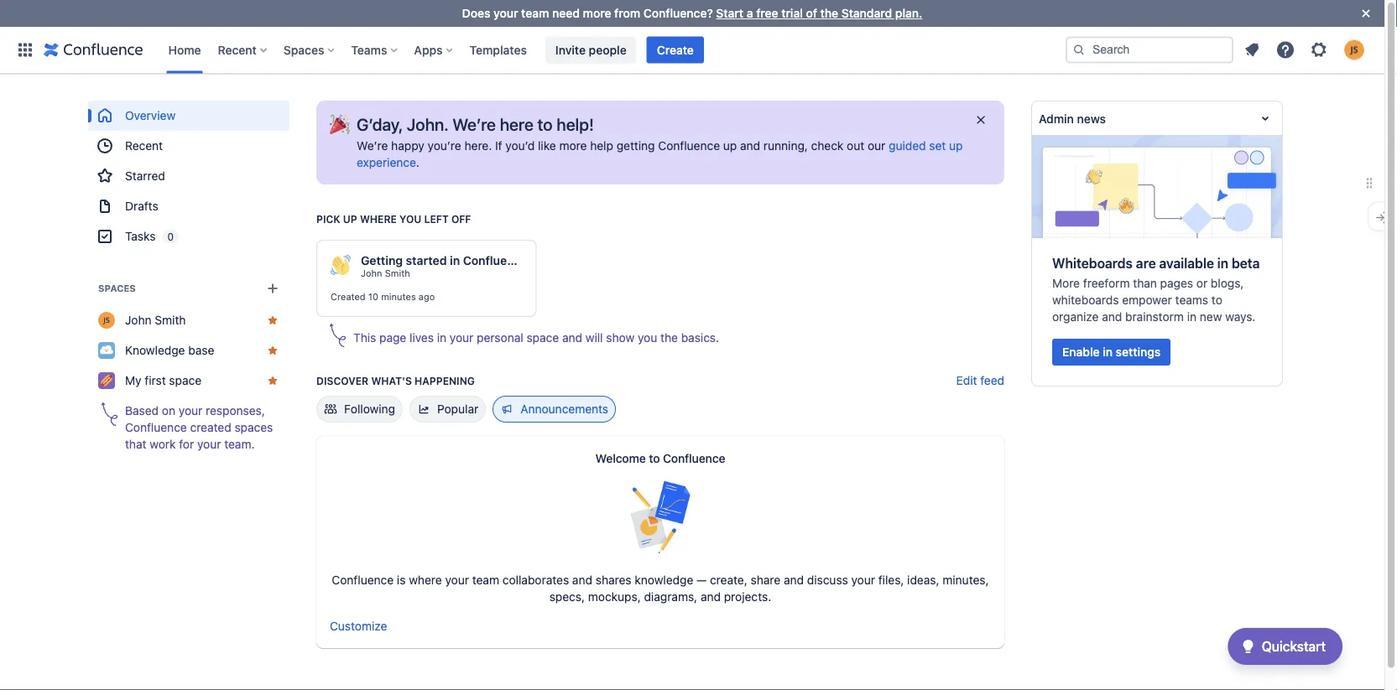 Task type: locate. For each thing, give the bounding box(es) containing it.
space right personal
[[527, 331, 559, 345]]

will
[[586, 331, 603, 345]]

1 vertical spatial spaces
[[98, 283, 136, 294]]

0 horizontal spatial where
[[360, 213, 397, 225]]

close image
[[1356, 3, 1376, 23]]

teams
[[1175, 293, 1208, 307]]

knowledge
[[635, 574, 693, 587]]

overview link
[[88, 101, 289, 131]]

my first space link
[[88, 366, 289, 396]]

unstar this space image down unstar this space icon
[[266, 344, 279, 357]]

this
[[353, 331, 376, 345]]

unstar this space image
[[266, 314, 279, 327]]

help icon image
[[1275, 40, 1296, 60]]

:wave: image
[[331, 255, 351, 275], [331, 255, 351, 275]]

confluence right welcome
[[663, 451, 725, 465]]

1 horizontal spatial recent
[[218, 43, 257, 57]]

to up new
[[1212, 293, 1222, 307]]

—
[[697, 574, 707, 587]]

0 horizontal spatial spaces
[[98, 283, 136, 294]]

and up specs,
[[572, 574, 592, 587]]

check image
[[1238, 637, 1258, 657]]

the left basics.
[[660, 331, 678, 345]]

we're
[[452, 114, 496, 134], [357, 139, 388, 153]]

1 vertical spatial john smith link
[[88, 305, 289, 336]]

you left left
[[400, 213, 421, 225]]

customize
[[330, 620, 387, 634]]

your right the is
[[445, 574, 469, 587]]

you right show
[[638, 331, 657, 345]]

recent link
[[88, 131, 289, 161]]

1 unstar this space image from the top
[[266, 344, 279, 357]]

happening
[[415, 375, 475, 387]]

apps button
[[409, 37, 459, 63]]

where for you
[[360, 213, 397, 225]]

off
[[451, 213, 471, 225]]

to inside the whiteboards are available in beta more freeform than pages or blogs, whiteboards empower teams to organize and brainstorm in new ways.
[[1212, 293, 1222, 307]]

your right does
[[493, 6, 518, 20]]

space
[[527, 331, 559, 345], [169, 374, 201, 388]]

more
[[1052, 276, 1080, 290]]

admin
[[1039, 111, 1074, 125]]

in inside enable in settings link
[[1103, 345, 1113, 359]]

and left running,
[[740, 139, 760, 153]]

0
[[167, 231, 174, 242]]

in inside getting started in confluence john smith
[[450, 254, 460, 268]]

1 horizontal spatial the
[[820, 6, 838, 20]]

that
[[125, 438, 146, 451]]

0 horizontal spatial team
[[472, 574, 499, 587]]

popular
[[437, 402, 478, 416]]

0 vertical spatial team
[[521, 6, 549, 20]]

my
[[125, 374, 141, 388]]

Search field
[[1066, 37, 1233, 63]]

1 horizontal spatial john smith link
[[361, 268, 410, 279]]

files,
[[878, 574, 904, 587]]

popular button
[[409, 396, 486, 423]]

up
[[723, 139, 737, 153], [949, 139, 963, 153], [343, 213, 357, 225]]

2 vertical spatial to
[[649, 451, 660, 465]]

where up getting
[[360, 213, 397, 225]]

recent
[[218, 43, 257, 57], [125, 139, 163, 153]]

john
[[361, 268, 382, 279], [125, 313, 152, 327]]

0 vertical spatial john
[[361, 268, 382, 279]]

brainstorm
[[1125, 310, 1184, 324]]

we're up experience
[[357, 139, 388, 153]]

where inside confluence is where your team collaborates and shares knowledge — create, share and discuss your files, ideas, minutes, specs, mockups, diagrams, and projects.
[[409, 574, 442, 587]]

0 horizontal spatial we're
[[357, 139, 388, 153]]

in right enable
[[1103, 345, 1113, 359]]

ago
[[419, 292, 435, 302]]

starred
[[125, 169, 165, 183]]

organize
[[1052, 310, 1099, 324]]

home
[[168, 43, 201, 57]]

team
[[521, 6, 549, 20], [472, 574, 499, 587]]

minutes,
[[943, 574, 989, 587]]

happy
[[391, 139, 424, 153]]

0 vertical spatial to
[[537, 114, 553, 134]]

0 vertical spatial john smith link
[[361, 268, 410, 279]]

and
[[740, 139, 760, 153], [1102, 310, 1122, 324], [562, 331, 582, 345], [572, 574, 592, 587], [784, 574, 804, 587], [701, 590, 721, 604]]

john up the knowledge
[[125, 313, 152, 327]]

0 vertical spatial smith
[[385, 268, 410, 279]]

drafts
[[125, 199, 158, 213]]

1 vertical spatial recent
[[125, 139, 163, 153]]

unstar this space image inside knowledge base link
[[266, 344, 279, 357]]

john smith link up created 10 minutes ago
[[361, 268, 410, 279]]

team left collaborates
[[472, 574, 499, 587]]

spaces button
[[278, 37, 341, 63]]

guided set up experience
[[357, 139, 963, 169]]

we're up here.
[[452, 114, 496, 134]]

confluence up work
[[125, 421, 187, 435]]

to
[[537, 114, 553, 134], [1212, 293, 1222, 307], [649, 451, 660, 465]]

knowledge
[[125, 344, 185, 357]]

on
[[162, 404, 175, 418]]

settings icon image
[[1309, 40, 1329, 60]]

responses,
[[206, 404, 265, 418]]

up right the set
[[949, 139, 963, 153]]

1 vertical spatial you
[[638, 331, 657, 345]]

you'd
[[505, 139, 535, 153]]

where
[[360, 213, 397, 225], [409, 574, 442, 587]]

edit
[[956, 374, 977, 388]]

1 horizontal spatial to
[[649, 451, 660, 465]]

1 vertical spatial space
[[169, 374, 201, 388]]

1 vertical spatial to
[[1212, 293, 1222, 307]]

1 horizontal spatial you
[[638, 331, 657, 345]]

confluence down off at the top left of the page
[[463, 254, 527, 268]]

to up like
[[537, 114, 553, 134]]

create
[[657, 43, 694, 57]]

more left from
[[583, 6, 611, 20]]

work
[[150, 438, 176, 451]]

confluence image
[[44, 40, 143, 60], [44, 40, 143, 60]]

1 vertical spatial we're
[[357, 139, 388, 153]]

global element
[[10, 26, 1066, 73]]

your right on
[[179, 404, 202, 418]]

0 vertical spatial recent
[[218, 43, 257, 57]]

1 vertical spatial john
[[125, 313, 152, 327]]

0 horizontal spatial smith
[[155, 313, 186, 327]]

more
[[583, 6, 611, 20], [559, 139, 587, 153]]

confluence inside getting started in confluence john smith
[[463, 254, 527, 268]]

in
[[450, 254, 460, 268], [1217, 255, 1229, 271], [1187, 310, 1197, 324], [437, 331, 446, 345], [1103, 345, 1113, 359]]

available
[[1159, 255, 1214, 271]]

1 vertical spatial team
[[472, 574, 499, 587]]

in up blogs, at right top
[[1217, 255, 1229, 271]]

welcome
[[595, 451, 646, 465]]

2 horizontal spatial to
[[1212, 293, 1222, 307]]

spaces right recent dropdown button
[[283, 43, 324, 57]]

drafts link
[[88, 191, 289, 222]]

recent inside group
[[125, 139, 163, 153]]

where right the is
[[409, 574, 442, 587]]

1 vertical spatial smith
[[155, 313, 186, 327]]

0 vertical spatial unstar this space image
[[266, 344, 279, 357]]

0 horizontal spatial to
[[537, 114, 553, 134]]

invite people button
[[545, 37, 637, 63]]

enable in settings link
[[1052, 339, 1171, 366]]

the
[[820, 6, 838, 20], [660, 331, 678, 345]]

confluence inside based on your responses, confluence created spaces that work for your team.
[[125, 421, 187, 435]]

in right the lives
[[437, 331, 446, 345]]

space right the first
[[169, 374, 201, 388]]

smith up the knowledge base
[[155, 313, 186, 327]]

or
[[1196, 276, 1208, 290]]

1 vertical spatial where
[[409, 574, 442, 587]]

if
[[495, 139, 502, 153]]

2 horizontal spatial up
[[949, 139, 963, 153]]

1 horizontal spatial spaces
[[283, 43, 324, 57]]

0 vertical spatial where
[[360, 213, 397, 225]]

2 unstar this space image from the top
[[266, 374, 279, 388]]

plan.
[[895, 6, 922, 20]]

john inside getting started in confluence john smith
[[361, 268, 382, 279]]

your
[[493, 6, 518, 20], [450, 331, 474, 345], [179, 404, 202, 418], [197, 438, 221, 451], [445, 574, 469, 587], [851, 574, 875, 587]]

0 vertical spatial you
[[400, 213, 421, 225]]

1 horizontal spatial john
[[361, 268, 382, 279]]

more down help!
[[559, 139, 587, 153]]

to right welcome
[[649, 451, 660, 465]]

john smith link up base
[[88, 305, 289, 336]]

spaces up john smith
[[98, 283, 136, 294]]

group
[[88, 101, 289, 252]]

beta
[[1232, 255, 1260, 271]]

0 horizontal spatial recent
[[125, 139, 163, 153]]

1 horizontal spatial space
[[527, 331, 559, 345]]

up right pick
[[343, 213, 357, 225]]

up left running,
[[723, 139, 737, 153]]

g'day,
[[357, 114, 403, 134]]

1 horizontal spatial we're
[[452, 114, 496, 134]]

and down whiteboards
[[1102, 310, 1122, 324]]

started
[[406, 254, 447, 268]]

team left need
[[521, 6, 549, 20]]

help
[[590, 139, 613, 153]]

unstar this space image inside my first space link
[[266, 374, 279, 388]]

1 horizontal spatial up
[[723, 139, 737, 153]]

1 horizontal spatial team
[[521, 6, 549, 20]]

the right of
[[820, 6, 838, 20]]

1 vertical spatial the
[[660, 331, 678, 345]]

is
[[397, 574, 406, 587]]

like
[[538, 139, 556, 153]]

recent right home
[[218, 43, 257, 57]]

edit feed button
[[956, 373, 1004, 389]]

here.
[[464, 139, 492, 153]]

unstar this space image up the spaces
[[266, 374, 279, 388]]

spaces inside 'popup button'
[[283, 43, 324, 57]]

1 vertical spatial unstar this space image
[[266, 374, 279, 388]]

lives
[[410, 331, 434, 345]]

confluence right "getting"
[[658, 139, 720, 153]]

john down getting
[[361, 268, 382, 279]]

banner
[[0, 26, 1385, 74]]

1 horizontal spatial where
[[409, 574, 442, 587]]

.
[[416, 156, 419, 169]]

unstar this space image
[[266, 344, 279, 357], [266, 374, 279, 388]]

what's
[[371, 375, 412, 387]]

recent up starred
[[125, 139, 163, 153]]

page
[[379, 331, 406, 345]]

smith down getting
[[385, 268, 410, 279]]

empower
[[1122, 293, 1172, 307]]

0 vertical spatial spaces
[[283, 43, 324, 57]]

quickstart button
[[1228, 628, 1343, 665]]

confluence left the is
[[332, 574, 394, 587]]

my first space
[[125, 374, 201, 388]]

in right started
[[450, 254, 460, 268]]

1 horizontal spatial smith
[[385, 268, 410, 279]]



Task type: describe. For each thing, give the bounding box(es) containing it.
following button
[[316, 396, 403, 423]]

your profile and preferences image
[[1344, 40, 1364, 60]]

group containing overview
[[88, 101, 289, 252]]

we're happy you're here. if you'd like more help getting confluence up and running, check out our
[[357, 139, 889, 153]]

home link
[[163, 37, 206, 63]]

start
[[716, 6, 744, 20]]

teams
[[351, 43, 387, 57]]

0 horizontal spatial up
[[343, 213, 357, 225]]

recent button
[[213, 37, 273, 63]]

announcements
[[520, 402, 608, 416]]

and left will
[[562, 331, 582, 345]]

admin news button
[[1032, 102, 1282, 135]]

your down created
[[197, 438, 221, 451]]

your left files,
[[851, 574, 875, 587]]

banner containing home
[[0, 26, 1385, 74]]

based on your responses, confluence created spaces that work for your team.
[[125, 404, 273, 451]]

announcements button
[[493, 396, 616, 423]]

base
[[188, 344, 214, 357]]

and right share
[[784, 574, 804, 587]]

team inside confluence is where your team collaborates and shares knowledge — create, share and discuss your files, ideas, minutes, specs, mockups, diagrams, and projects.
[[472, 574, 499, 587]]

0 vertical spatial we're
[[452, 114, 496, 134]]

search image
[[1072, 43, 1086, 57]]

discover
[[316, 375, 369, 387]]

quickstart
[[1262, 639, 1326, 655]]

g'day, john. we're here to help!
[[357, 114, 594, 134]]

up inside guided set up experience
[[949, 139, 963, 153]]

create link
[[647, 37, 704, 63]]

0 horizontal spatial you
[[400, 213, 421, 225]]

0 horizontal spatial the
[[660, 331, 678, 345]]

welcome banner image
[[330, 114, 350, 134]]

than
[[1133, 276, 1157, 290]]

where for your
[[409, 574, 442, 587]]

0 horizontal spatial john smith link
[[88, 305, 289, 336]]

overview
[[125, 109, 176, 123]]

created
[[331, 292, 366, 302]]

from
[[614, 6, 640, 20]]

out
[[847, 139, 864, 153]]

edit feed
[[956, 374, 1004, 388]]

experience
[[357, 156, 416, 169]]

customize link
[[330, 620, 387, 634]]

confluence inside confluence is where your team collaborates and shares knowledge — create, share and discuss your files, ideas, minutes, specs, mockups, diagrams, and projects.
[[332, 574, 394, 587]]

your left personal
[[450, 331, 474, 345]]

invite
[[555, 43, 586, 57]]

and inside the whiteboards are available in beta more freeform than pages or blogs, whiteboards empower teams to organize and brainstorm in new ways.
[[1102, 310, 1122, 324]]

shares
[[596, 574, 632, 587]]

0 vertical spatial more
[[583, 6, 611, 20]]

templates link
[[464, 37, 532, 63]]

mockups,
[[588, 590, 641, 604]]

admin news
[[1039, 111, 1106, 125]]

teams button
[[346, 37, 404, 63]]

1 vertical spatial more
[[559, 139, 587, 153]]

created 10 minutes ago
[[331, 292, 435, 302]]

10
[[368, 292, 378, 302]]

getting started in confluence john smith
[[361, 254, 527, 279]]

our
[[868, 139, 886, 153]]

pick
[[316, 213, 340, 225]]

projects.
[[724, 590, 771, 604]]

invite people
[[555, 43, 627, 57]]

ideas,
[[907, 574, 939, 587]]

enable
[[1062, 345, 1100, 359]]

following
[[344, 402, 395, 416]]

tasks
[[125, 229, 156, 243]]

minutes
[[381, 292, 416, 302]]

does
[[462, 6, 490, 20]]

a
[[747, 6, 753, 20]]

pages
[[1160, 276, 1193, 290]]

discover what's happening
[[316, 375, 475, 387]]

whiteboards are available in beta more freeform than pages or blogs, whiteboards empower teams to organize and brainstorm in new ways.
[[1052, 255, 1260, 324]]

check
[[811, 139, 844, 153]]

appswitcher icon image
[[15, 40, 35, 60]]

recent inside dropdown button
[[218, 43, 257, 57]]

notification icon image
[[1242, 40, 1262, 60]]

welcome to confluence
[[595, 451, 725, 465]]

personal
[[477, 331, 523, 345]]

team.
[[224, 438, 255, 451]]

0 vertical spatial the
[[820, 6, 838, 20]]

starred link
[[88, 161, 289, 191]]

0 horizontal spatial john
[[125, 313, 152, 327]]

pick up where you left off
[[316, 213, 471, 225]]

and down —
[[701, 590, 721, 604]]

ways.
[[1225, 310, 1256, 324]]

created
[[190, 421, 231, 435]]

discuss
[[807, 574, 848, 587]]

feed
[[980, 374, 1004, 388]]

templates
[[470, 43, 527, 57]]

collaborates
[[502, 574, 569, 587]]

new
[[1200, 310, 1222, 324]]

whiteboards
[[1052, 255, 1133, 271]]

unstar this space image for my first space
[[266, 374, 279, 388]]

close image
[[974, 113, 988, 127]]

trial
[[781, 6, 803, 20]]

set
[[929, 139, 946, 153]]

getting
[[361, 254, 403, 268]]

create,
[[710, 574, 747, 587]]

show
[[606, 331, 635, 345]]

unstar this space image for knowledge base
[[266, 344, 279, 357]]

specs,
[[549, 590, 585, 604]]

0 vertical spatial space
[[527, 331, 559, 345]]

guided
[[889, 139, 926, 153]]

settings
[[1116, 345, 1161, 359]]

here
[[500, 114, 534, 134]]

confluence?
[[643, 6, 713, 20]]

in down teams at the right top of page
[[1187, 310, 1197, 324]]

create a space image
[[263, 279, 283, 299]]

whiteboards
[[1052, 293, 1119, 307]]

need
[[552, 6, 580, 20]]

smith inside getting started in confluence john smith
[[385, 268, 410, 279]]

0 horizontal spatial space
[[169, 374, 201, 388]]



Task type: vqa. For each thing, say whether or not it's contained in the screenshot.
Confluence inside the Getting started in Confluence John Smith
yes



